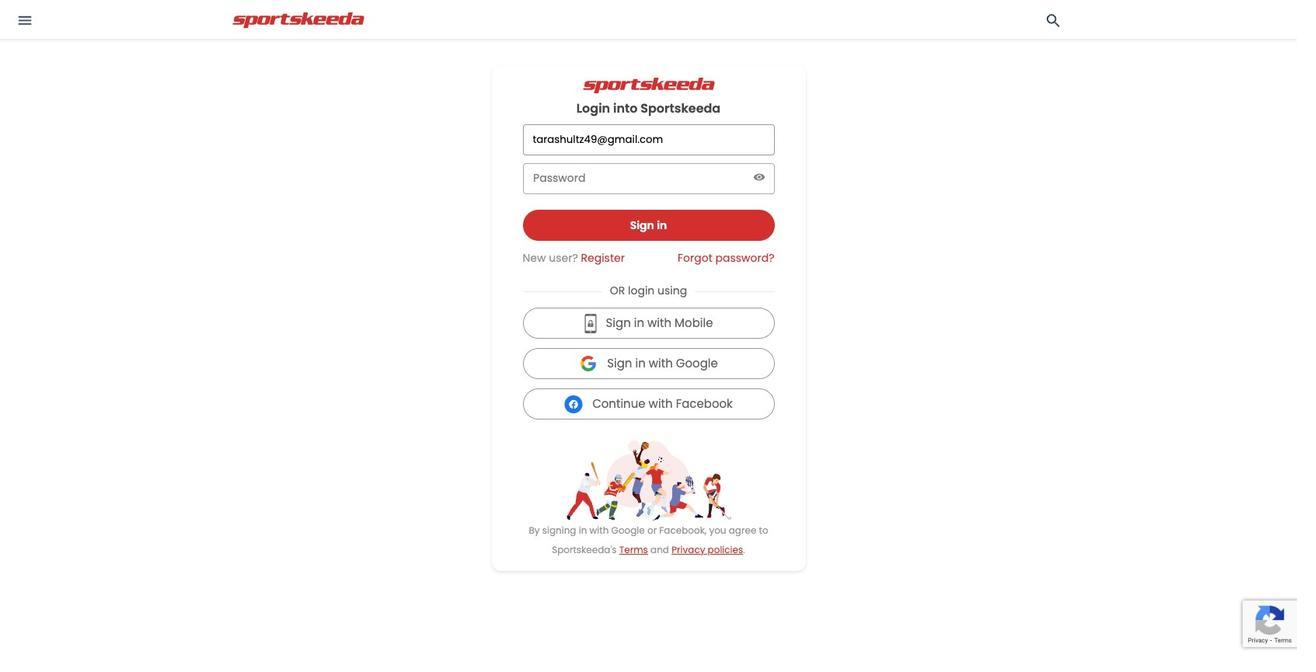 Task type: describe. For each thing, give the bounding box(es) containing it.
sign in with google link
[[523, 349, 775, 380]]

continue with facebook
[[583, 396, 733, 412]]

continue
[[593, 396, 646, 412]]

with down sign in with google
[[649, 396, 673, 412]]

sign for sign in with google
[[607, 356, 633, 372]]

with inside "link"
[[649, 356, 673, 372]]

or
[[610, 283, 625, 299]]

google inside by signing in with google or facebook, you agree to sportskeeda's
[[612, 524, 645, 537]]

in for sign in with google
[[636, 356, 646, 372]]

sign in
[[630, 217, 667, 233]]

forgot
[[678, 250, 713, 266]]

Email text field
[[532, 125, 766, 155]]

in for sign in
[[657, 217, 667, 233]]

by signing in with google or facebook, you agree to sportskeeda's
[[529, 524, 769, 557]]

google inside "link"
[[676, 356, 718, 372]]

login
[[628, 283, 655, 299]]

privacy
[[672, 544, 706, 557]]

sportskeeda
[[641, 100, 721, 117]]

forgot password? link
[[678, 249, 775, 266]]

user?
[[549, 250, 578, 266]]

new user? register
[[523, 250, 625, 266]]

forgot password?
[[678, 250, 775, 266]]

terms and privacy policies .
[[620, 544, 746, 557]]

password?
[[716, 250, 775, 266]]

.
[[744, 544, 746, 557]]

login
[[577, 100, 611, 117]]

sign in with google
[[598, 356, 718, 372]]

terms
[[620, 544, 648, 557]]



Task type: vqa. For each thing, say whether or not it's contained in the screenshot.
the By
yes



Task type: locate. For each thing, give the bounding box(es) containing it.
in down password password field
[[657, 217, 667, 233]]

2 vertical spatial sign
[[607, 356, 633, 372]]

sign in with mobile
[[597, 315, 713, 332]]

sign down or
[[606, 315, 631, 332]]

mobile
[[675, 315, 713, 332]]

in inside 'button'
[[657, 217, 667, 233]]

you
[[710, 524, 727, 537]]

and
[[651, 544, 669, 557]]

terms link
[[620, 544, 648, 557]]

sports news image
[[221, 12, 377, 28]]

0 vertical spatial google
[[676, 356, 718, 372]]

in up sportskeeda's
[[579, 524, 587, 537]]

btn menu image
[[18, 16, 32, 25]]

sign for sign in with mobile
[[606, 315, 631, 332]]

signing
[[543, 524, 577, 537]]

in down sign in with mobile link
[[636, 356, 646, 372]]

sign
[[630, 217, 655, 233], [606, 315, 631, 332], [607, 356, 633, 372]]

with inside by signing in with google or facebook, you agree to sportskeeda's
[[590, 524, 609, 537]]

sign for sign in
[[630, 217, 655, 233]]

0 vertical spatial sign
[[630, 217, 655, 233]]

privacy policies link
[[672, 544, 744, 557]]

into
[[614, 100, 638, 117]]

facebook
[[676, 396, 733, 412]]

1 horizontal spatial google
[[676, 356, 718, 372]]

sign inside 'button'
[[630, 217, 655, 233]]

continue with facebook link
[[523, 389, 775, 420]]

Password password field
[[532, 164, 750, 194]]

facebook,
[[660, 524, 707, 537]]

by
[[529, 524, 540, 537]]

in for sign in with mobile
[[634, 315, 645, 332]]

using
[[658, 283, 688, 299]]

1 vertical spatial sign
[[606, 315, 631, 332]]

google down mobile
[[676, 356, 718, 372]]

0 horizontal spatial google
[[612, 524, 645, 537]]

or
[[648, 524, 657, 537]]

in inside "link"
[[636, 356, 646, 372]]

google
[[676, 356, 718, 372], [612, 524, 645, 537]]

sign in button
[[523, 210, 775, 241]]

sign in with mobile link
[[523, 308, 775, 339]]

with up continue with facebook
[[649, 356, 673, 372]]

or login using
[[610, 283, 688, 299]]

in down login
[[634, 315, 645, 332]]

agree
[[729, 524, 757, 537]]

with left mobile
[[648, 315, 672, 332]]

sign inside "link"
[[607, 356, 633, 372]]

with up sportskeeda's
[[590, 524, 609, 537]]

new
[[523, 250, 546, 266]]

with
[[648, 315, 672, 332], [649, 356, 673, 372], [649, 396, 673, 412], [590, 524, 609, 537]]

sign up continue
[[607, 356, 633, 372]]

login into sportskeeda
[[577, 100, 721, 117]]

sign down password password field
[[630, 217, 655, 233]]

to
[[759, 524, 769, 537]]

show password image
[[753, 174, 766, 181]]

in inside by signing in with google or facebook, you agree to sportskeeda's
[[579, 524, 587, 537]]

in
[[657, 217, 667, 233], [634, 315, 645, 332], [636, 356, 646, 372], [579, 524, 587, 537]]

google up the terms link
[[612, 524, 645, 537]]

policies
[[708, 544, 744, 557]]

register
[[581, 250, 625, 266]]

1 vertical spatial google
[[612, 524, 645, 537]]

sportskeeda's
[[552, 544, 617, 557]]



